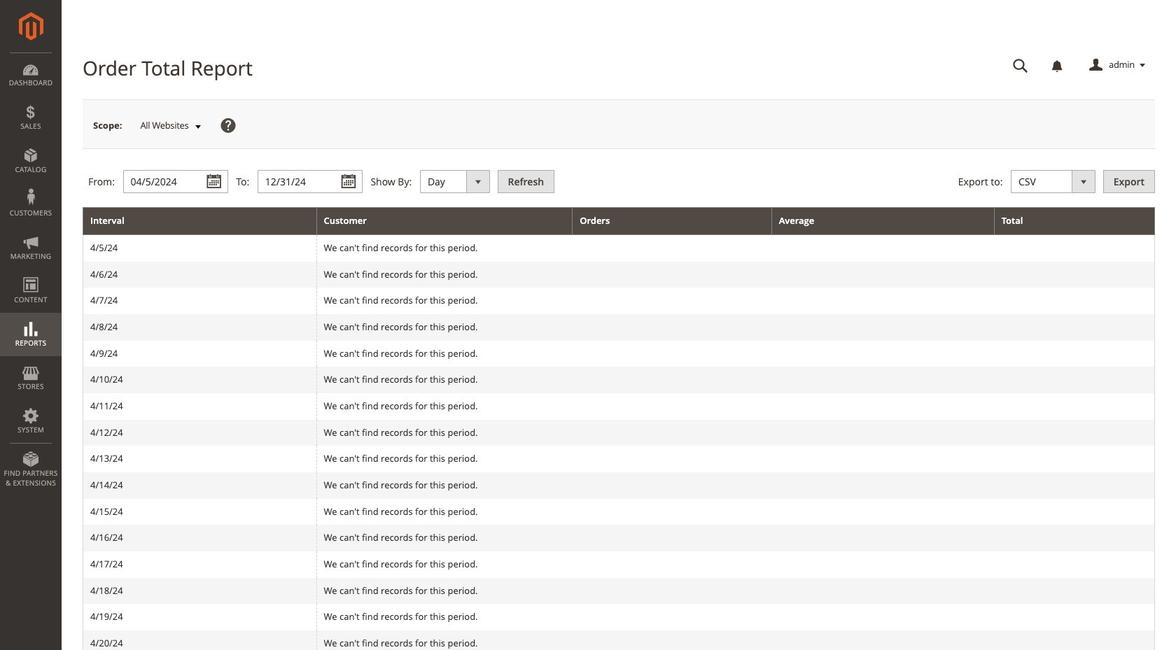 Task type: locate. For each thing, give the bounding box(es) containing it.
menu bar
[[0, 53, 62, 495]]

None text field
[[123, 170, 228, 193], [257, 170, 363, 193], [123, 170, 228, 193], [257, 170, 363, 193]]

None text field
[[1003, 53, 1038, 78]]



Task type: describe. For each thing, give the bounding box(es) containing it.
magento admin panel image
[[19, 12, 43, 41]]



Task type: vqa. For each thing, say whether or not it's contained in the screenshot.
leftmost From text box
no



